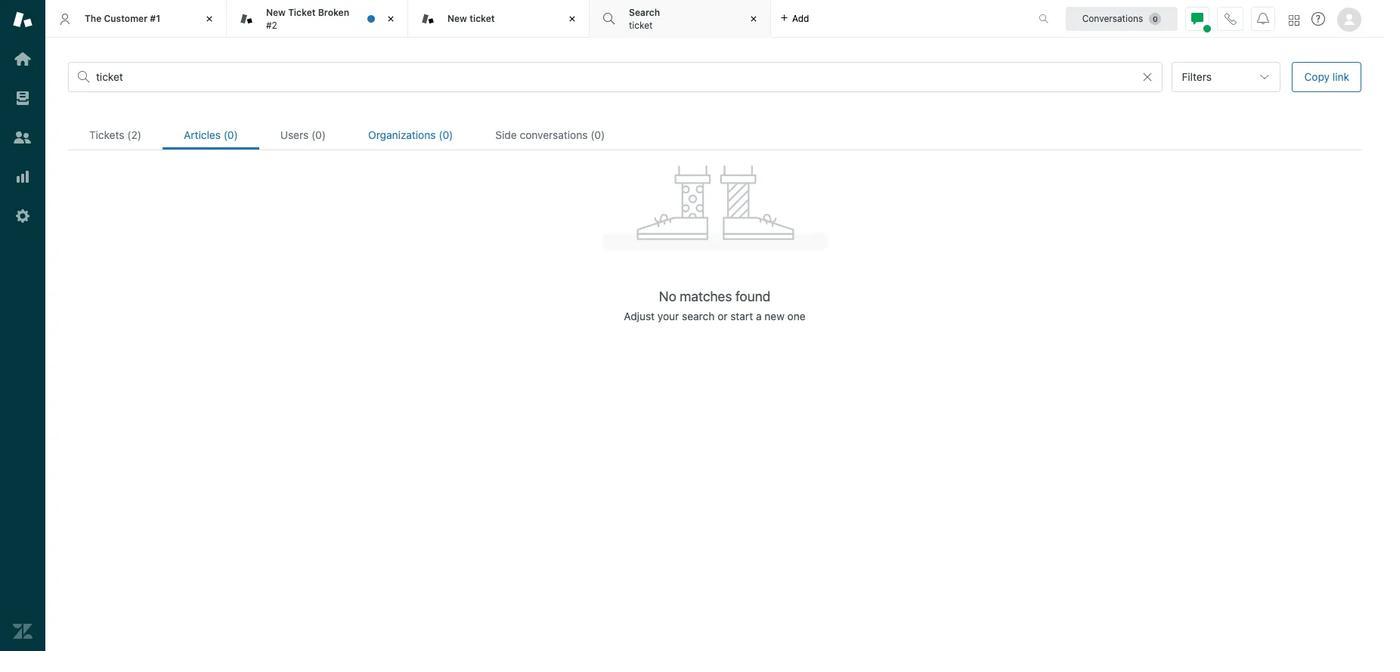 Task type: locate. For each thing, give the bounding box(es) containing it.
close image left the search ticket
[[565, 11, 580, 26]]

2 close image from the left
[[383, 11, 398, 26]]

side conversations (0) tab
[[474, 120, 626, 150]]

copy link
[[1304, 70, 1349, 83]]

notifications image
[[1257, 12, 1269, 25]]

2 (0) from the left
[[311, 129, 326, 141]]

close image
[[202, 11, 217, 26], [383, 11, 398, 26]]

(0) inside tab
[[311, 129, 326, 141]]

reporting image
[[13, 167, 33, 187]]

new
[[266, 7, 286, 18], [448, 13, 467, 24]]

new ticket
[[448, 13, 495, 24]]

add
[[792, 12, 809, 24]]

1 close image from the left
[[565, 11, 580, 26]]

found
[[735, 289, 770, 305]]

0 horizontal spatial close image
[[565, 11, 580, 26]]

copy
[[1304, 70, 1330, 83]]

get started image
[[13, 49, 33, 69]]

(0) for articles (0)
[[224, 129, 238, 141]]

clear search image
[[1142, 71, 1154, 83]]

link
[[1333, 70, 1349, 83]]

customers image
[[13, 128, 33, 147]]

3 (0) from the left
[[439, 129, 453, 141]]

users (0) tab
[[259, 120, 347, 150]]

new ticket tab
[[408, 0, 590, 38]]

tab containing new ticket broken
[[227, 0, 408, 38]]

the
[[85, 13, 102, 24]]

(0) right articles
[[224, 129, 238, 141]]

2 tab from the left
[[590, 0, 771, 38]]

new
[[764, 310, 785, 323]]

0 horizontal spatial tab
[[227, 0, 408, 38]]

1 horizontal spatial close image
[[383, 11, 398, 26]]

new for new ticket
[[448, 13, 467, 24]]

conversations
[[1082, 12, 1143, 24]]

tickets (2) tab
[[68, 120, 163, 150]]

tab containing search
[[590, 0, 771, 38]]

#2
[[266, 19, 277, 31]]

(0) right the users
[[311, 129, 326, 141]]

search ticket
[[629, 7, 660, 31]]

new inside "new ticket broken #2"
[[266, 7, 286, 18]]

1 horizontal spatial tab
[[590, 0, 771, 38]]

get help image
[[1312, 12, 1325, 26]]

articles (0)
[[184, 129, 238, 141]]

close image inside new ticket tab
[[565, 11, 580, 26]]

copy link button
[[1292, 62, 1361, 92]]

ticket
[[470, 13, 495, 24], [629, 19, 653, 31]]

0 horizontal spatial new
[[266, 7, 286, 18]]

1 tab from the left
[[227, 0, 408, 38]]

conversations button
[[1066, 6, 1178, 31]]

new ticket broken #2
[[266, 7, 349, 31]]

tab list containing tickets (2)
[[68, 120, 1361, 150]]

1 horizontal spatial ticket
[[629, 19, 653, 31]]

close image right the broken
[[383, 11, 398, 26]]

new inside tab
[[448, 13, 467, 24]]

tabs tab list
[[45, 0, 1023, 38]]

(0)
[[224, 129, 238, 141], [311, 129, 326, 141], [439, 129, 453, 141], [591, 129, 605, 141]]

tab
[[227, 0, 408, 38], [590, 0, 771, 38]]

organizations
[[368, 129, 436, 141]]

ticket inside the search ticket
[[629, 19, 653, 31]]

ticket for search ticket
[[629, 19, 653, 31]]

your
[[657, 310, 679, 323]]

close image inside the customer #1 tab
[[202, 11, 217, 26]]

close image
[[565, 11, 580, 26], [746, 11, 761, 26]]

1 close image from the left
[[202, 11, 217, 26]]

1 horizontal spatial new
[[448, 13, 467, 24]]

side conversations (0)
[[495, 129, 605, 141]]

(0) for organizations (0)
[[439, 129, 453, 141]]

close image left add popup button
[[746, 11, 761, 26]]

(0) right conversations
[[591, 129, 605, 141]]

tab list
[[68, 120, 1361, 150]]

ticket for new ticket
[[470, 13, 495, 24]]

add button
[[771, 0, 818, 37]]

filters button
[[1172, 62, 1281, 92]]

ticket inside new ticket tab
[[470, 13, 495, 24]]

zendesk image
[[13, 622, 33, 642]]

0 horizontal spatial close image
[[202, 11, 217, 26]]

close image right #1
[[202, 11, 217, 26]]

organizations (0)
[[368, 129, 453, 141]]

start
[[730, 310, 753, 323]]

broken
[[318, 7, 349, 18]]

users
[[280, 129, 309, 141]]

1 (0) from the left
[[224, 129, 238, 141]]

1 horizontal spatial close image
[[746, 11, 761, 26]]

0 horizontal spatial ticket
[[470, 13, 495, 24]]

(0) right organizations
[[439, 129, 453, 141]]



Task type: vqa. For each thing, say whether or not it's contained in the screenshot.
the leftmost routing
no



Task type: describe. For each thing, give the bounding box(es) containing it.
Search: text field
[[96, 70, 1153, 84]]

tickets
[[89, 129, 124, 141]]

articles (0) tab
[[163, 120, 259, 150]]

zendesk products image
[[1289, 15, 1299, 25]]

customer
[[104, 13, 147, 24]]

users (0)
[[280, 129, 326, 141]]

zendesk support image
[[13, 10, 33, 29]]

the customer #1 tab
[[45, 0, 227, 38]]

adjust
[[624, 310, 655, 323]]

no matches found adjust your search or start a new one
[[624, 289, 806, 323]]

conversations
[[520, 129, 588, 141]]

search
[[629, 7, 660, 18]]

organizations (0) tab
[[347, 120, 474, 150]]

(0) for users (0)
[[311, 129, 326, 141]]

ticket
[[288, 7, 316, 18]]

(2)
[[127, 129, 141, 141]]

new for new ticket broken #2
[[266, 7, 286, 18]]

2 close image from the left
[[746, 11, 761, 26]]

button displays agent's chat status as online. image
[[1191, 12, 1203, 25]]

admin image
[[13, 206, 33, 226]]

articles
[[184, 129, 221, 141]]

a
[[756, 310, 762, 323]]

4 (0) from the left
[[591, 129, 605, 141]]

or
[[718, 310, 728, 323]]

the customer #1
[[85, 13, 160, 24]]

search
[[682, 310, 715, 323]]

no
[[659, 289, 676, 305]]

one
[[787, 310, 806, 323]]

#1
[[150, 13, 160, 24]]

views image
[[13, 88, 33, 108]]

filters
[[1182, 70, 1212, 83]]

tickets (2)
[[89, 129, 141, 141]]

main element
[[0, 0, 45, 652]]

matches
[[680, 289, 732, 305]]

side
[[495, 129, 517, 141]]



